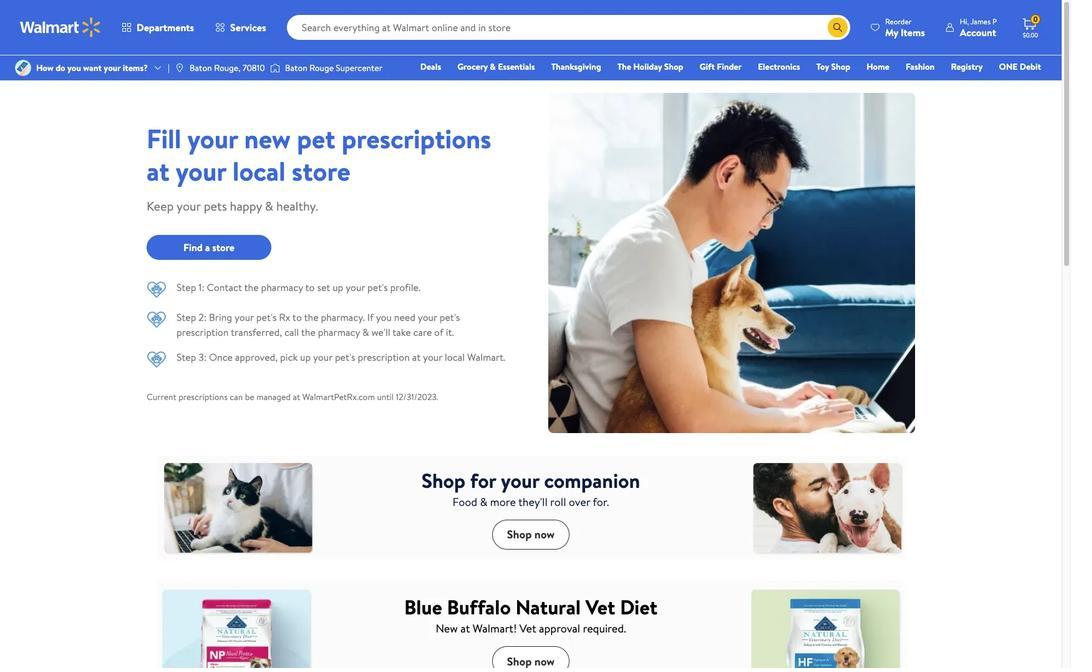 Task type: vqa. For each thing, say whether or not it's contained in the screenshot.
Burbank Supercenter
no



Task type: describe. For each thing, give the bounding box(es) containing it.
new
[[244, 120, 291, 157]]

buffalo
[[447, 594, 511, 622]]

walmart+ link
[[999, 77, 1047, 91]]

set
[[317, 281, 330, 295]]

managed
[[257, 391, 291, 404]]

step 2: bring your pet's rx to the pharmacy. if you need your pet's prescription transferred, call the pharmacy & we'll take care of it.
[[177, 311, 460, 339]]

bring
[[209, 311, 232, 325]]

new
[[436, 622, 458, 637]]

of
[[434, 326, 444, 339]]

can
[[230, 391, 243, 404]]

supercenter
[[336, 62, 383, 74]]

Search search field
[[287, 15, 851, 40]]

james
[[971, 16, 991, 27]]

call
[[285, 326, 299, 339]]

reorder my items
[[885, 16, 925, 39]]

0 horizontal spatial vet
[[520, 622, 537, 637]]

natural
[[516, 594, 581, 622]]

items
[[901, 25, 925, 39]]

shop now
[[507, 527, 555, 543]]

pick
[[280, 351, 298, 364]]

p
[[993, 16, 997, 27]]

step 2: bring your pet's rx to the pharmacy. if you need your pet's prescription transferred, call the pharmacy & we'll take care of it. image
[[147, 310, 167, 330]]

shop inside shop for your companion food & more they'll roll over for.
[[422, 467, 466, 495]]

at inside blue buffalo natural vet diet new at walmart! vet approval required.
[[461, 622, 470, 637]]

thanksgiving
[[551, 61, 601, 73]]

your right fill
[[188, 120, 238, 157]]

if
[[367, 311, 374, 325]]

approval
[[539, 622, 580, 637]]

pets
[[204, 198, 227, 215]]

the holiday shop link
[[612, 60, 689, 74]]

shop inside the holiday shop "link"
[[664, 61, 684, 73]]

at inside fill your new pet prescriptions at your local store
[[147, 153, 170, 190]]

fill
[[147, 120, 181, 157]]

your up transferred,
[[235, 311, 254, 325]]

care
[[413, 326, 432, 339]]

your up pets in the left top of the page
[[176, 153, 226, 190]]

fill your new pet prescriptions at your local store
[[147, 120, 492, 190]]

& right 'happy'
[[265, 198, 273, 215]]

electronics link
[[753, 60, 806, 74]]

gift finder
[[700, 61, 742, 73]]

0 horizontal spatial you
[[67, 62, 81, 74]]

happy
[[230, 198, 262, 215]]

shop now link
[[492, 520, 570, 550]]

store inside fill your new pet prescriptions at your local store
[[292, 153, 350, 190]]

1 horizontal spatial up
[[333, 281, 343, 295]]

|
[[168, 62, 170, 74]]

prescription inside step 2: bring your pet's rx to the pharmacy. if you need your pet's prescription transferred, call the pharmacy & we'll take care of it.
[[177, 326, 229, 339]]

roll
[[550, 495, 566, 510]]

1 vertical spatial the
[[304, 311, 319, 325]]

your down of
[[423, 351, 443, 364]]

how do you want your items?
[[36, 62, 148, 74]]

hi, james p account
[[960, 16, 997, 39]]

walmart+
[[1004, 78, 1042, 90]]

walmart!
[[473, 622, 517, 637]]

store inside find a store button
[[212, 241, 235, 255]]

once
[[209, 351, 233, 364]]

toy
[[817, 61, 829, 73]]

the
[[618, 61, 631, 73]]

step 1: contact the pharmacy to set up your pet's profile. image
[[147, 280, 167, 300]]

be
[[245, 391, 254, 404]]

essentials
[[498, 61, 535, 73]]

find
[[183, 241, 203, 255]]

contact
[[207, 281, 242, 295]]

it.
[[446, 326, 454, 339]]

pharmacy.
[[321, 311, 365, 325]]

transferred,
[[231, 326, 282, 339]]

12/31/2023.
[[396, 391, 438, 404]]

baton for baton rouge supercenter
[[285, 62, 307, 74]]

baton rouge supercenter
[[285, 62, 383, 74]]

Walmart Site-Wide search field
[[287, 15, 851, 40]]

items?
[[123, 62, 148, 74]]

over
[[569, 495, 591, 510]]

grocery & essentials link
[[452, 60, 541, 74]]

registry
[[951, 61, 983, 73]]

one
[[999, 61, 1018, 73]]

at down care
[[412, 351, 421, 364]]

2 vertical spatial the
[[301, 326, 316, 339]]

0 horizontal spatial prescriptions
[[179, 391, 228, 404]]

one debit link
[[994, 60, 1047, 74]]

your up care
[[418, 311, 437, 325]]

thanksgiving link
[[546, 60, 607, 74]]

a
[[205, 241, 210, 255]]

electronics
[[758, 61, 801, 73]]

rouge,
[[214, 62, 241, 74]]

search icon image
[[833, 22, 843, 32]]

0 $0.00
[[1023, 14, 1039, 39]]

your inside shop for your companion food & more they'll roll over for.
[[501, 467, 540, 495]]

current prescriptions can be managed at walmartpetrx.com until 12/31/2023.
[[147, 391, 438, 404]]

step 1: contact the pharmacy to set up your pet's profile.
[[177, 281, 421, 295]]

the holiday shop
[[618, 61, 684, 73]]

step for step 1: contact the pharmacy to set up your pet's profile.
[[177, 281, 196, 295]]

1 horizontal spatial vet
[[586, 594, 615, 622]]



Task type: locate. For each thing, give the bounding box(es) containing it.
blue buffalo natural vet diet new at walmart! vet approval required.
[[404, 594, 658, 637]]

& left we'll at the left of the page
[[363, 326, 369, 339]]

registry link
[[946, 60, 989, 74]]

rx
[[279, 311, 290, 325]]

hi,
[[960, 16, 969, 27]]

your right for
[[501, 467, 540, 495]]

& inside shop for your companion food & more they'll roll over for.
[[480, 495, 488, 510]]

store
[[292, 153, 350, 190], [212, 241, 235, 255]]

grocery & essentials
[[458, 61, 535, 73]]

healthy.
[[276, 198, 318, 215]]

services
[[230, 21, 266, 34]]

step inside step 2: bring your pet's rx to the pharmacy. if you need your pet's prescription transferred, call the pharmacy & we'll take care of it.
[[177, 311, 196, 325]]

vet left "approval"
[[520, 622, 537, 637]]

$0.00
[[1023, 31, 1039, 39]]

they'll
[[519, 495, 548, 510]]

home link
[[861, 60, 895, 74]]

walmart.
[[467, 351, 506, 364]]

blue buffalo natural vet diet. new at walmart! vet approval required. shop now. image
[[157, 583, 905, 669]]

0 horizontal spatial local
[[233, 153, 286, 190]]

to inside step 2: bring your pet's rx to the pharmacy. if you need your pet's prescription transferred, call the pharmacy & we'll take care of it.
[[293, 311, 302, 325]]

gift
[[700, 61, 715, 73]]

0 horizontal spatial  image
[[15, 60, 31, 76]]

0 vertical spatial to
[[305, 281, 315, 295]]

shop inside shop now link
[[507, 527, 532, 543]]

step 3: once approved, pick up your pet's prescription at your local walmart. image
[[147, 350, 167, 370]]

pet
[[297, 120, 336, 157]]

1 vertical spatial local
[[445, 351, 465, 364]]

the right contact
[[244, 281, 259, 295]]

for.
[[593, 495, 609, 510]]

0 vertical spatial step
[[177, 281, 196, 295]]

0 vertical spatial local
[[233, 153, 286, 190]]

up right pick
[[300, 351, 311, 364]]

reorder
[[885, 16, 912, 27]]

 image
[[15, 60, 31, 76], [270, 62, 280, 74]]

you right do
[[67, 62, 81, 74]]

local
[[233, 153, 286, 190], [445, 351, 465, 364]]

1 horizontal spatial baton
[[285, 62, 307, 74]]

find a store button
[[147, 235, 271, 260]]

70810
[[243, 62, 265, 74]]

1 horizontal spatial store
[[292, 153, 350, 190]]

departments button
[[111, 12, 205, 42]]

baton for baton rouge, 70810
[[190, 62, 212, 74]]

pharmacy down pharmacy.
[[318, 326, 360, 339]]

until
[[377, 391, 394, 404]]

& right food
[[480, 495, 488, 510]]

fashion
[[906, 61, 935, 73]]

account
[[960, 25, 997, 39]]

up right set
[[333, 281, 343, 295]]

deals link
[[415, 60, 447, 74]]

for
[[470, 467, 496, 495]]

step
[[177, 281, 196, 295], [177, 311, 196, 325], [177, 351, 196, 364]]

baton left "rouge,"
[[190, 62, 212, 74]]

your left pets in the left top of the page
[[177, 198, 201, 215]]

my
[[885, 25, 899, 39]]

the right rx
[[304, 311, 319, 325]]

0 horizontal spatial prescription
[[177, 326, 229, 339]]

take
[[393, 326, 411, 339]]

shop for your companion food & more they'll roll over for.
[[422, 467, 640, 510]]

local inside fill your new pet prescriptions at your local store
[[233, 153, 286, 190]]

pet's left profile.
[[368, 281, 388, 295]]

one debit walmart+
[[999, 61, 1042, 90]]

0 vertical spatial pharmacy
[[261, 281, 303, 295]]

0 horizontal spatial up
[[300, 351, 311, 364]]

baton rouge, 70810
[[190, 62, 265, 74]]

 image right 70810 at the left of the page
[[270, 62, 280, 74]]

0 vertical spatial store
[[292, 153, 350, 190]]

1 horizontal spatial local
[[445, 351, 465, 364]]

local down it.
[[445, 351, 465, 364]]

at up keep
[[147, 153, 170, 190]]

store right a
[[212, 241, 235, 255]]

prescription down we'll at the left of the page
[[358, 351, 410, 364]]

the
[[244, 281, 259, 295], [304, 311, 319, 325], [301, 326, 316, 339]]

1 horizontal spatial to
[[305, 281, 315, 295]]

pet's up it.
[[440, 311, 460, 325]]

we'll
[[372, 326, 390, 339]]

finder
[[717, 61, 742, 73]]

1 horizontal spatial prescriptions
[[342, 120, 492, 157]]

store up healthy.
[[292, 153, 350, 190]]

do
[[56, 62, 65, 74]]

approved,
[[235, 351, 278, 364]]

step left 2:
[[177, 311, 196, 325]]

2 baton from the left
[[285, 62, 307, 74]]

0 horizontal spatial pharmacy
[[261, 281, 303, 295]]

now
[[535, 527, 555, 543]]

departments
[[137, 21, 194, 34]]

 image
[[175, 63, 185, 73]]

prescription down 2:
[[177, 326, 229, 339]]

1:
[[199, 281, 205, 295]]

at right managed
[[293, 391, 300, 404]]

deals
[[420, 61, 441, 73]]

shop right toy
[[832, 61, 851, 73]]

shop for your companion. food & more they'll roll over for. image
[[157, 456, 905, 561]]

at
[[147, 153, 170, 190], [412, 351, 421, 364], [293, 391, 300, 404], [461, 622, 470, 637]]

step left 1:
[[177, 281, 196, 295]]

1 vertical spatial prescriptions
[[179, 391, 228, 404]]

your
[[104, 62, 121, 74], [188, 120, 238, 157], [176, 153, 226, 190], [177, 198, 201, 215], [346, 281, 365, 295], [235, 311, 254, 325], [418, 311, 437, 325], [313, 351, 333, 364], [423, 351, 443, 364], [501, 467, 540, 495]]

0 horizontal spatial to
[[293, 311, 302, 325]]

home
[[867, 61, 890, 73]]

prescriptions inside fill your new pet prescriptions at your local store
[[342, 120, 492, 157]]

step left 3:
[[177, 351, 196, 364]]

companion
[[544, 467, 640, 495]]

shop left now
[[507, 527, 532, 543]]

1 horizontal spatial pharmacy
[[318, 326, 360, 339]]

vet left the diet
[[586, 594, 615, 622]]

1 step from the top
[[177, 281, 196, 295]]

diet
[[620, 594, 658, 622]]

1 vertical spatial pharmacy
[[318, 326, 360, 339]]

the right call
[[301, 326, 316, 339]]

rouge
[[310, 62, 334, 74]]

1 vertical spatial step
[[177, 311, 196, 325]]

at right "new"
[[461, 622, 470, 637]]

baton left rouge
[[285, 62, 307, 74]]

1 horizontal spatial you
[[376, 311, 392, 325]]

your down step 2: bring your pet's rx to the pharmacy. if you need your pet's prescription transferred, call the pharmacy & we'll take care of it. in the left of the page
[[313, 351, 333, 364]]

0 horizontal spatial baton
[[190, 62, 212, 74]]

1 horizontal spatial prescription
[[358, 351, 410, 364]]

toy shop
[[817, 61, 851, 73]]

0 vertical spatial prescription
[[177, 326, 229, 339]]

2 step from the top
[[177, 311, 196, 325]]

&
[[490, 61, 496, 73], [265, 198, 273, 215], [363, 326, 369, 339], [480, 495, 488, 510]]

to
[[305, 281, 315, 295], [293, 311, 302, 325]]

services button
[[205, 12, 277, 42]]

you
[[67, 62, 81, 74], [376, 311, 392, 325]]

pharmacy inside step 2: bring your pet's rx to the pharmacy. if you need your pet's prescription transferred, call the pharmacy & we'll take care of it.
[[318, 326, 360, 339]]

how
[[36, 62, 54, 74]]

0 vertical spatial the
[[244, 281, 259, 295]]

shop right holiday
[[664, 61, 684, 73]]

& right grocery
[[490, 61, 496, 73]]

find a store
[[183, 241, 235, 255]]

1 baton from the left
[[190, 62, 212, 74]]

baton
[[190, 62, 212, 74], [285, 62, 307, 74]]

toy shop link
[[811, 60, 856, 74]]

0 vertical spatial prescriptions
[[342, 120, 492, 157]]

to left set
[[305, 281, 315, 295]]

you right if at the top of page
[[376, 311, 392, 325]]

 image for how
[[15, 60, 31, 76]]

3 step from the top
[[177, 351, 196, 364]]

0 horizontal spatial store
[[212, 241, 235, 255]]

step for step 2: bring your pet's rx to the pharmacy. if you need your pet's prescription transferred, call the pharmacy & we'll take care of it.
[[177, 311, 196, 325]]

 image left how
[[15, 60, 31, 76]]

& inside step 2: bring your pet's rx to the pharmacy. if you need your pet's prescription transferred, call the pharmacy & we'll take care of it.
[[363, 326, 369, 339]]

2 vertical spatial step
[[177, 351, 196, 364]]

1 vertical spatial you
[[376, 311, 392, 325]]

shop inside toy shop link
[[832, 61, 851, 73]]

3:
[[199, 351, 207, 364]]

holiday
[[634, 61, 662, 73]]

0 vertical spatial you
[[67, 62, 81, 74]]

 image for baton
[[270, 62, 280, 74]]

fashion link
[[900, 60, 941, 74]]

grocery
[[458, 61, 488, 73]]

your right set
[[346, 281, 365, 295]]

0
[[1034, 14, 1038, 24]]

current
[[147, 391, 176, 404]]

pet's down pharmacy.
[[335, 351, 355, 364]]

food
[[453, 495, 478, 510]]

you inside step 2: bring your pet's rx to the pharmacy. if you need your pet's prescription transferred, call the pharmacy & we'll take care of it.
[[376, 311, 392, 325]]

your right the want
[[104, 62, 121, 74]]

1 vertical spatial to
[[293, 311, 302, 325]]

local up 'happy'
[[233, 153, 286, 190]]

step 3: once approved, pick up your pet's prescription at your local walmart.
[[177, 351, 506, 364]]

debit
[[1020, 61, 1042, 73]]

1 vertical spatial up
[[300, 351, 311, 364]]

2:
[[199, 311, 207, 325]]

need
[[394, 311, 416, 325]]

pet's up transferred,
[[256, 311, 277, 325]]

prescription
[[177, 326, 229, 339], [358, 351, 410, 364]]

want
[[83, 62, 102, 74]]

shop left for
[[422, 467, 466, 495]]

0 vertical spatial up
[[333, 281, 343, 295]]

1 vertical spatial prescription
[[358, 351, 410, 364]]

1 vertical spatial store
[[212, 241, 235, 255]]

more
[[490, 495, 516, 510]]

1 horizontal spatial  image
[[270, 62, 280, 74]]

step for step 3: once approved, pick up your pet's prescription at your local walmart.
[[177, 351, 196, 364]]

pharmacy
[[261, 281, 303, 295], [318, 326, 360, 339]]

to right rx
[[293, 311, 302, 325]]

walmart image
[[20, 17, 101, 37]]

pharmacy up rx
[[261, 281, 303, 295]]



